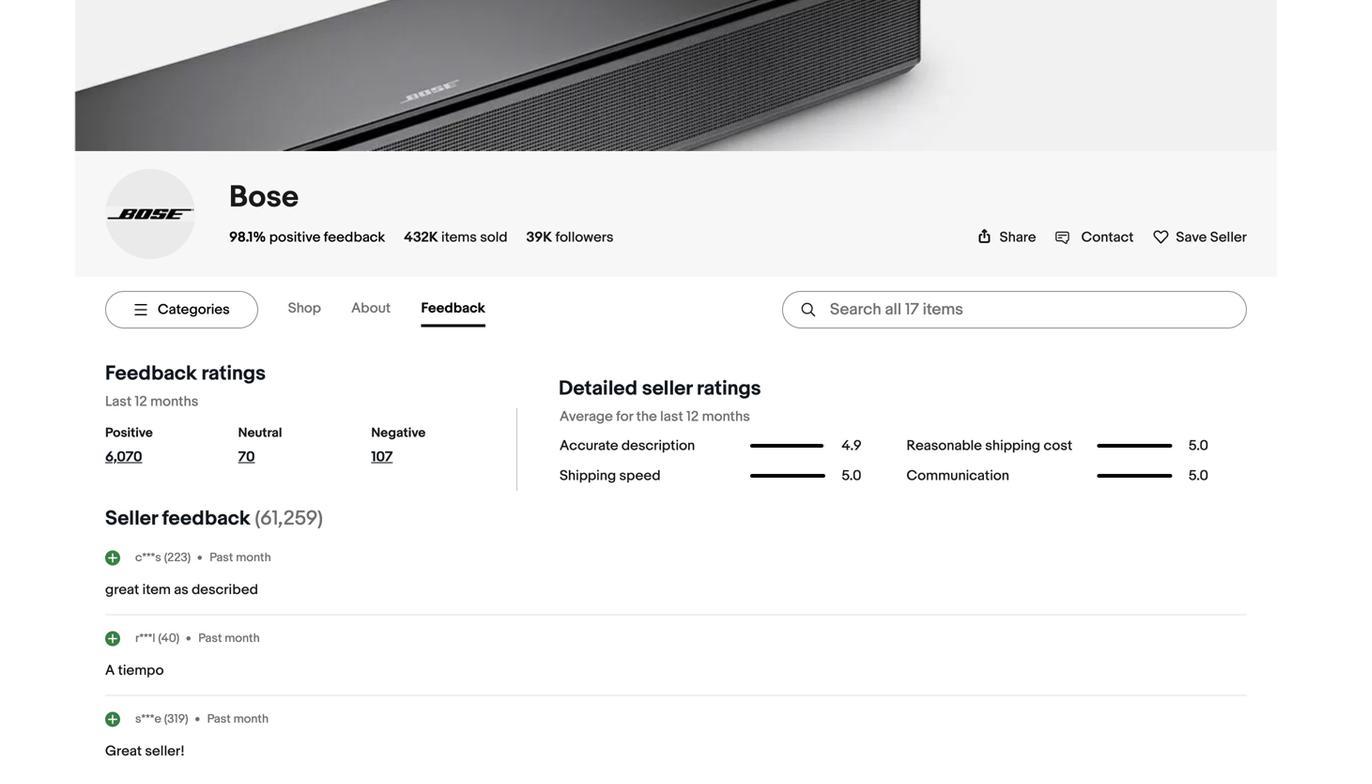 Task type: describe. For each thing, give the bounding box(es) containing it.
ratings inside "feedback ratings last 12 months"
[[201, 362, 266, 386]]

month for great seller!
[[234, 712, 269, 727]]

432k
[[404, 229, 438, 246]]

a tiempo
[[105, 663, 164, 680]]

items
[[441, 229, 477, 246]]

Search all 17 items field
[[782, 291, 1247, 329]]

month for a tiempo
[[225, 631, 260, 646]]

70 link
[[238, 449, 324, 473]]

tab list containing shop
[[288, 292, 516, 327]]

past month for great seller!
[[207, 712, 269, 727]]

seller inside button
[[1211, 229, 1247, 246]]

shipping
[[986, 438, 1041, 455]]

neutral
[[238, 425, 282, 441]]

39k followers
[[527, 229, 614, 246]]

great seller!
[[105, 743, 185, 760]]

1 horizontal spatial 12
[[687, 408, 699, 425]]

shipping speed
[[560, 468, 661, 485]]

shipping
[[560, 468, 616, 485]]

for
[[616, 408, 633, 425]]

neutral 70
[[238, 425, 282, 466]]

description
[[622, 438, 695, 455]]

described
[[192, 582, 258, 599]]

as
[[174, 582, 189, 599]]

1 horizontal spatial ratings
[[697, 377, 761, 401]]

seller feedback (61,259)
[[105, 507, 323, 531]]

categories
[[158, 301, 230, 318]]

12 inside "feedback ratings last 12 months"
[[135, 393, 147, 410]]

bose link
[[229, 179, 299, 216]]

6,070
[[105, 449, 142, 466]]

r***l
[[135, 631, 155, 646]]

feedback for feedback ratings last 12 months
[[105, 362, 197, 386]]

(61,259)
[[255, 507, 323, 531]]

1 horizontal spatial months
[[702, 408, 750, 425]]

5.0 for shipping
[[1189, 438, 1209, 455]]

1 vertical spatial seller
[[105, 507, 158, 531]]

detailed
[[559, 377, 638, 401]]

share button
[[977, 229, 1037, 246]]

negative
[[371, 425, 426, 441]]

98.1%
[[229, 229, 266, 246]]

seller!
[[145, 743, 185, 760]]

reasonable
[[907, 438, 982, 455]]

contact link
[[1055, 229, 1134, 246]]

followers
[[556, 229, 614, 246]]

98.1% positive feedback
[[229, 229, 385, 246]]

average for the last 12 months
[[560, 408, 750, 425]]

share
[[1000, 229, 1037, 246]]

last
[[105, 393, 132, 410]]

1 horizontal spatial feedback
[[324, 229, 385, 246]]

seller
[[642, 377, 692, 401]]

contact
[[1082, 229, 1134, 246]]

c***s (223)
[[135, 551, 191, 565]]



Task type: vqa. For each thing, say whether or not it's contained in the screenshot.
was inside if your listing was removed because it hadn't had any sales in a year or more, we recommend taking time to improve it before placing the item back up for sale. read more about
no



Task type: locate. For each thing, give the bounding box(es) containing it.
communication
[[907, 468, 1010, 485]]

months right 'last'
[[702, 408, 750, 425]]

last
[[660, 408, 683, 425]]

0 vertical spatial past
[[210, 551, 233, 565]]

(319)
[[164, 712, 188, 727]]

s***e
[[135, 712, 161, 727]]

107
[[371, 449, 393, 466]]

feedback
[[324, 229, 385, 246], [162, 507, 250, 531]]

feedback down 432k items sold
[[421, 300, 486, 317]]

432k items sold
[[404, 229, 508, 246]]

0 vertical spatial month
[[236, 551, 271, 565]]

ratings right seller
[[697, 377, 761, 401]]

past for great item as described
[[210, 551, 233, 565]]

past month
[[210, 551, 271, 565], [198, 631, 260, 646], [207, 712, 269, 727]]

sold
[[480, 229, 508, 246]]

1 vertical spatial past
[[198, 631, 222, 646]]

past right (40)
[[198, 631, 222, 646]]

cost
[[1044, 438, 1073, 455]]

month up described at the bottom left of the page
[[236, 551, 271, 565]]

0 horizontal spatial feedback
[[162, 507, 250, 531]]

6,070 link
[[105, 449, 191, 473]]

shop
[[288, 300, 321, 317]]

accurate description
[[560, 438, 695, 455]]

detailed seller ratings
[[559, 377, 761, 401]]

1 horizontal spatial seller
[[1211, 229, 1247, 246]]

past month up described at the bottom left of the page
[[210, 551, 271, 565]]

item
[[142, 582, 171, 599]]

ratings
[[201, 362, 266, 386], [697, 377, 761, 401]]

r***l (40)
[[135, 631, 180, 646]]

0 horizontal spatial ratings
[[201, 362, 266, 386]]

12 right 'last'
[[687, 408, 699, 425]]

the
[[636, 408, 657, 425]]

(223)
[[164, 551, 191, 565]]

past up described at the bottom left of the page
[[210, 551, 233, 565]]

accurate
[[560, 438, 619, 455]]

(40)
[[158, 631, 180, 646]]

month for great item as described
[[236, 551, 271, 565]]

speed
[[619, 468, 661, 485]]

months inside "feedback ratings last 12 months"
[[150, 393, 199, 410]]

1 horizontal spatial feedback
[[421, 300, 486, 317]]

positive
[[105, 425, 153, 441]]

past for a tiempo
[[198, 631, 222, 646]]

great
[[105, 743, 142, 760]]

reasonable shipping cost
[[907, 438, 1073, 455]]

negative 107
[[371, 425, 426, 466]]

positive
[[269, 229, 321, 246]]

feedback inside "tab list"
[[421, 300, 486, 317]]

save seller
[[1176, 229, 1247, 246]]

c***s
[[135, 551, 161, 565]]

feedback up (223) on the left of page
[[162, 507, 250, 531]]

0 horizontal spatial months
[[150, 393, 199, 410]]

tiempo
[[118, 663, 164, 680]]

1 vertical spatial past month
[[198, 631, 260, 646]]

0 horizontal spatial seller
[[105, 507, 158, 531]]

average
[[560, 408, 613, 425]]

2 vertical spatial past
[[207, 712, 231, 727]]

s***e (319)
[[135, 712, 188, 727]]

about
[[351, 300, 391, 317]]

positive 6,070
[[105, 425, 153, 466]]

past for great seller!
[[207, 712, 231, 727]]

feedback for feedback
[[421, 300, 486, 317]]

70
[[238, 449, 255, 466]]

feedback up last
[[105, 362, 197, 386]]

months up positive
[[150, 393, 199, 410]]

39k
[[527, 229, 552, 246]]

5.0 for speed
[[842, 468, 862, 485]]

12 right last
[[135, 393, 147, 410]]

12
[[135, 393, 147, 410], [687, 408, 699, 425]]

0 horizontal spatial feedback
[[105, 362, 197, 386]]

seller
[[1211, 229, 1247, 246], [105, 507, 158, 531]]

great
[[105, 582, 139, 599]]

a
[[105, 663, 115, 680]]

past month for great item as described
[[210, 551, 271, 565]]

feedback inside "feedback ratings last 12 months"
[[105, 362, 197, 386]]

feedback
[[421, 300, 486, 317], [105, 362, 197, 386]]

0 vertical spatial seller
[[1211, 229, 1247, 246]]

seller right save
[[1211, 229, 1247, 246]]

past month for a tiempo
[[198, 631, 260, 646]]

month
[[236, 551, 271, 565], [225, 631, 260, 646], [234, 712, 269, 727]]

month down described at the bottom left of the page
[[225, 631, 260, 646]]

past right (319)
[[207, 712, 231, 727]]

2 vertical spatial month
[[234, 712, 269, 727]]

month right (319)
[[234, 712, 269, 727]]

feedback ratings last 12 months
[[105, 362, 266, 410]]

save seller button
[[1153, 228, 1247, 246]]

feedback right positive
[[324, 229, 385, 246]]

months
[[150, 393, 199, 410], [702, 408, 750, 425]]

0 vertical spatial feedback
[[421, 300, 486, 317]]

0 vertical spatial feedback
[[324, 229, 385, 246]]

past
[[210, 551, 233, 565], [198, 631, 222, 646], [207, 712, 231, 727]]

2 vertical spatial past month
[[207, 712, 269, 727]]

4.9
[[842, 438, 862, 455]]

1 vertical spatial feedback
[[162, 507, 250, 531]]

1 vertical spatial month
[[225, 631, 260, 646]]

past month down described at the bottom left of the page
[[198, 631, 260, 646]]

107 link
[[371, 449, 457, 473]]

ratings up neutral
[[201, 362, 266, 386]]

tab list
[[288, 292, 516, 327]]

save
[[1176, 229, 1207, 246]]

bose
[[229, 179, 299, 216]]

categories button
[[105, 291, 258, 329]]

seller up c***s
[[105, 507, 158, 531]]

5.0
[[1189, 438, 1209, 455], [842, 468, 862, 485], [1189, 468, 1209, 485]]

great item as described
[[105, 582, 258, 599]]

1 vertical spatial feedback
[[105, 362, 197, 386]]

0 horizontal spatial 12
[[135, 393, 147, 410]]

0 vertical spatial past month
[[210, 551, 271, 565]]

bose image
[[105, 207, 195, 221]]

past month right (319)
[[207, 712, 269, 727]]



